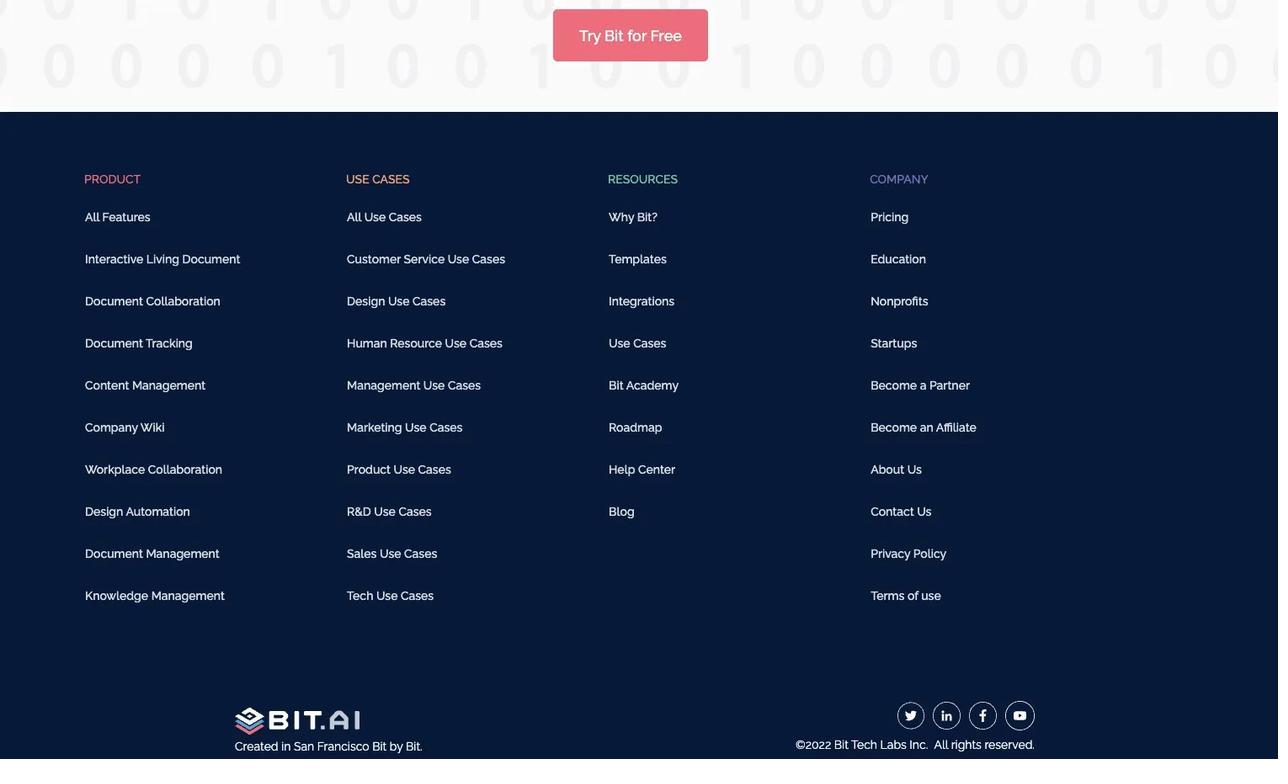 Task type: vqa. For each thing, say whether or not it's contained in the screenshot.


Task type: describe. For each thing, give the bounding box(es) containing it.
labs
[[881, 738, 907, 752]]

contact us link
[[871, 500, 941, 525]]

customer service use cases link
[[346, 247, 515, 272]]

knowledge management
[[85, 589, 225, 603]]

interactive living document
[[85, 252, 240, 266]]

document tracking link
[[84, 331, 202, 356]]

privacy policy
[[871, 547, 947, 561]]

templates
[[609, 252, 667, 266]]

document management link
[[84, 542, 229, 567]]

marketing
[[347, 421, 402, 435]]

use for all use cases
[[365, 210, 386, 224]]

created in san francisco bit by bit.
[[235, 740, 423, 754]]

rights
[[952, 738, 982, 752]]

bit?
[[638, 210, 658, 224]]

policy
[[914, 547, 947, 561]]

use right the resource
[[445, 337, 467, 351]]

nonprofits link
[[871, 289, 938, 314]]

list containing resources
[[608, 163, 857, 542]]

living
[[146, 252, 179, 266]]

©2022
[[796, 738, 832, 752]]

bit left for
[[605, 27, 624, 44]]

use for marketing use cases
[[405, 421, 427, 435]]

workplace collaboration link
[[84, 458, 232, 483]]

human resource use cases link
[[346, 331, 512, 356]]

collaboration for document collaboration
[[146, 294, 221, 308]]

become an affiliate link
[[871, 415, 986, 441]]

center
[[639, 463, 676, 477]]

document for document tracking
[[85, 337, 143, 351]]

privacy policy link
[[871, 542, 956, 567]]

all features
[[85, 210, 151, 224]]

automation
[[126, 505, 190, 519]]

bit academy link
[[608, 373, 688, 399]]

use for tech use cases
[[377, 589, 398, 603]]

become for become a partner
[[871, 379, 918, 393]]

management for document management
[[146, 547, 220, 561]]

become a partner
[[871, 379, 971, 393]]

document for document collaboration
[[85, 294, 143, 308]]

design for design use cases
[[347, 294, 385, 308]]

cases for management use cases
[[448, 379, 481, 393]]

integrations
[[609, 294, 675, 308]]

design use cases link
[[346, 289, 455, 314]]

customer
[[347, 252, 401, 266]]

r&d
[[347, 505, 371, 519]]

pricing link
[[871, 205, 919, 230]]

become for become an affiliate
[[871, 421, 918, 435]]

use down integrations at top
[[609, 337, 631, 351]]

try
[[580, 27, 601, 44]]

content
[[85, 379, 129, 393]]

r&d use cases link
[[346, 500, 441, 525]]

cases for marketing use cases
[[430, 421, 463, 435]]

company wiki
[[85, 421, 165, 435]]

why
[[609, 210, 635, 224]]

document management
[[85, 547, 220, 561]]

about us link
[[871, 458, 932, 483]]

human
[[347, 337, 387, 351]]

use for sales use cases
[[380, 547, 401, 561]]

wiki
[[141, 421, 165, 435]]

product
[[84, 172, 141, 186]]

sales use cases link
[[346, 542, 447, 567]]

francisco
[[317, 740, 370, 754]]

document for document management
[[85, 547, 143, 561]]

academy
[[627, 379, 679, 393]]

bit.
[[406, 740, 423, 754]]

knowledge
[[85, 589, 148, 603]]

startups
[[871, 337, 918, 351]]

design for design automation
[[85, 505, 123, 519]]

design automation
[[85, 505, 190, 519]]

document inside interactive living document link
[[182, 252, 240, 266]]

try bit for free
[[580, 27, 682, 44]]

list containing product
[[84, 163, 333, 609]]

linkedin icon image
[[934, 702, 961, 731]]

tracking
[[146, 337, 193, 351]]

help center
[[609, 463, 676, 477]]

education link
[[871, 247, 936, 272]]

cases for sales use cases
[[404, 547, 438, 561]]

for
[[628, 27, 647, 44]]

use for r&d use cases
[[374, 505, 396, 519]]

why bit?
[[609, 210, 658, 224]]

templates link
[[608, 247, 676, 272]]

bit right ©2022
[[835, 738, 849, 752]]

try bit for free link
[[554, 9, 709, 62]]

sales
[[347, 547, 377, 561]]

marketing use cases link
[[346, 415, 472, 441]]

all for all use cases
[[347, 210, 362, 224]]

tech use cases
[[347, 589, 434, 603]]

resource
[[390, 337, 442, 351]]

company
[[85, 421, 138, 435]]

1 vertical spatial tech
[[852, 738, 878, 752]]

bit inside 'link'
[[609, 379, 624, 393]]

features
[[102, 210, 151, 224]]

resources
[[608, 172, 678, 186]]

workplace
[[85, 463, 145, 477]]

privacy
[[871, 547, 911, 561]]

blog
[[609, 505, 635, 519]]

cases inside customer service use cases link
[[472, 252, 506, 266]]

terms
[[871, 589, 905, 603]]

service
[[404, 252, 445, 266]]



Task type: locate. For each thing, give the bounding box(es) containing it.
use right sales
[[380, 547, 401, 561]]

1 vertical spatial collaboration
[[148, 463, 223, 477]]

list
[[84, 163, 333, 609], [346, 163, 595, 626], [608, 163, 857, 542], [871, 163, 1119, 609]]

document up "knowledge"
[[85, 547, 143, 561]]

management down tracking
[[132, 379, 206, 393]]

product use cases link
[[346, 458, 461, 483]]

collaboration up tracking
[[146, 294, 221, 308]]

use right r&d
[[374, 505, 396, 519]]

cases inside sales use cases link
[[404, 547, 438, 561]]

become left an
[[871, 421, 918, 435]]

collaboration up automation
[[148, 463, 223, 477]]

management down document management link at bottom left
[[151, 589, 225, 603]]

all use cases link
[[346, 205, 431, 230]]

tech use cases link
[[346, 584, 443, 609]]

us inside contact us link
[[918, 505, 932, 519]]

blog link
[[608, 500, 644, 525]]

use down "use cases"
[[365, 210, 386, 224]]

cases right the resource
[[470, 337, 503, 351]]

cases down the integrations link
[[634, 337, 667, 351]]

use cases
[[609, 337, 667, 351]]

roadmap
[[609, 421, 663, 435]]

tech down sales
[[347, 589, 374, 603]]

1 vertical spatial become
[[871, 421, 918, 435]]

cases inside human resource use cases link
[[470, 337, 503, 351]]

cases down customer service use cases link
[[413, 294, 446, 308]]

document tracking
[[85, 337, 193, 351]]

design up human
[[347, 294, 385, 308]]

tech left labs
[[852, 738, 878, 752]]

an
[[921, 421, 934, 435]]

cases inside use cases link
[[634, 337, 667, 351]]

use right service
[[448, 252, 469, 266]]

1 all from the left
[[85, 210, 99, 224]]

bit left the by
[[373, 740, 387, 754]]

0 vertical spatial collaboration
[[146, 294, 221, 308]]

youtube icon image
[[1006, 702, 1035, 731]]

all down "use cases"
[[347, 210, 362, 224]]

created
[[235, 740, 279, 754]]

human resource use cases
[[347, 337, 503, 351]]

content management
[[85, 379, 206, 393]]

bit white logo image
[[235, 708, 360, 736]]

1 vertical spatial us
[[918, 505, 932, 519]]

affiliate
[[937, 421, 977, 435]]

us right contact
[[918, 505, 932, 519]]

roadmap link
[[608, 415, 672, 441]]

cases for product use cases
[[418, 463, 451, 477]]

sales use cases
[[347, 547, 438, 561]]

cases for design use cases
[[413, 294, 446, 308]]

document down interactive
[[85, 294, 143, 308]]

3 list from the left
[[608, 163, 857, 542]]

management inside management use cases link
[[347, 379, 421, 393]]

management for knowledge management
[[151, 589, 225, 603]]

management inside content management link
[[132, 379, 206, 393]]

interactive living document link
[[84, 247, 250, 272]]

2 become from the top
[[871, 421, 918, 435]]

document inside document management link
[[85, 547, 143, 561]]

0 horizontal spatial tech
[[347, 589, 374, 603]]

become
[[871, 379, 918, 393], [871, 421, 918, 435]]

terms of use
[[871, 589, 942, 603]]

free
[[651, 27, 682, 44]]

bit academy
[[609, 379, 679, 393]]

all for all features
[[85, 210, 99, 224]]

cases right service
[[472, 252, 506, 266]]

cases for tech use cases
[[401, 589, 434, 603]]

use for management use cases
[[424, 379, 445, 393]]

use right product
[[394, 463, 415, 477]]

list containing company
[[871, 163, 1119, 609]]

0 vertical spatial become
[[871, 379, 918, 393]]

cases inside "product use cases" link
[[418, 463, 451, 477]]

management inside knowledge management link
[[151, 589, 225, 603]]

management for content management
[[132, 379, 206, 393]]

use down human resource use cases link
[[424, 379, 445, 393]]

cases down "product use cases" link
[[399, 505, 432, 519]]

1 horizontal spatial tech
[[852, 738, 878, 752]]

cases down management use cases link
[[430, 421, 463, 435]]

nonprofits
[[871, 294, 929, 308]]

document right living on the top left of the page
[[182, 252, 240, 266]]

about us
[[871, 463, 922, 477]]

design automation link
[[84, 500, 200, 525]]

marketing use cases
[[347, 421, 463, 435]]

us for about us
[[908, 463, 922, 477]]

product use cases
[[347, 463, 451, 477]]

twitter icon image
[[898, 702, 925, 731]]

why bit? link
[[608, 205, 667, 230]]

design down workplace
[[85, 505, 123, 519]]

cases down human resource use cases link
[[448, 379, 481, 393]]

document collaboration
[[85, 294, 221, 308]]

0 horizontal spatial design
[[85, 505, 123, 519]]

1 horizontal spatial all
[[347, 210, 362, 224]]

bit left the academy
[[609, 379, 624, 393]]

cases inside r&d use cases link
[[399, 505, 432, 519]]

cases
[[389, 210, 422, 224], [472, 252, 506, 266], [413, 294, 446, 308], [470, 337, 503, 351], [634, 337, 667, 351], [448, 379, 481, 393], [430, 421, 463, 435], [418, 463, 451, 477], [399, 505, 432, 519], [404, 547, 438, 561], [401, 589, 434, 603]]

by
[[390, 740, 403, 754]]

startups link
[[871, 331, 927, 356]]

cases for r&d use cases
[[399, 505, 432, 519]]

become a partner link
[[871, 373, 980, 399]]

of
[[908, 589, 919, 603]]

4 list from the left
[[871, 163, 1119, 609]]

us for contact us
[[918, 505, 932, 519]]

facebook icon image
[[970, 702, 998, 731]]

cases down sales use cases link
[[401, 589, 434, 603]]

cases up tech use cases link at left
[[404, 547, 438, 561]]

use right marketing on the bottom left of the page
[[405, 421, 427, 435]]

use up the resource
[[388, 294, 410, 308]]

education
[[871, 252, 927, 266]]

1 become from the top
[[871, 379, 918, 393]]

1 vertical spatial design
[[85, 505, 123, 519]]

all use cases
[[347, 210, 422, 224]]

r&d use cases
[[347, 505, 432, 519]]

cases for all use cases
[[389, 210, 422, 224]]

2 all from the left
[[347, 210, 362, 224]]

use cases
[[346, 172, 410, 186]]

in
[[282, 740, 291, 754]]

interactive
[[85, 252, 143, 266]]

management
[[132, 379, 206, 393], [347, 379, 421, 393], [146, 547, 220, 561], [151, 589, 225, 603]]

management up marketing on the bottom left of the page
[[347, 379, 421, 393]]

management inside document management link
[[146, 547, 220, 561]]

2 list from the left
[[346, 163, 595, 626]]

design use cases
[[347, 294, 446, 308]]

about
[[871, 463, 905, 477]]

list containing use cases
[[346, 163, 595, 626]]

cases inside design use cases link
[[413, 294, 446, 308]]

inc.
[[910, 738, 929, 752]]

workplace collaboration
[[85, 463, 223, 477]]

become left a
[[871, 379, 918, 393]]

©2022 bit tech labs inc.  all rights reserved.
[[796, 738, 1035, 752]]

1 list from the left
[[84, 163, 333, 609]]

cases up service
[[389, 210, 422, 224]]

0 horizontal spatial all
[[85, 210, 99, 224]]

use down sales use cases
[[377, 589, 398, 603]]

integrations link
[[608, 289, 684, 314]]

0 vertical spatial us
[[908, 463, 922, 477]]

cases down marketing use cases link
[[418, 463, 451, 477]]

cases inside marketing use cases link
[[430, 421, 463, 435]]

knowledge management link
[[84, 584, 234, 609]]

pricing
[[871, 210, 909, 224]]

document up content
[[85, 337, 143, 351]]

help center link
[[608, 458, 685, 483]]

us inside about us link
[[908, 463, 922, 477]]

collaboration for workplace collaboration
[[148, 463, 223, 477]]

company
[[871, 172, 929, 186]]

0 vertical spatial design
[[347, 294, 385, 308]]

management up knowledge management link at left
[[146, 547, 220, 561]]

0 vertical spatial tech
[[347, 589, 374, 603]]

bit
[[605, 27, 624, 44], [609, 379, 624, 393], [835, 738, 849, 752], [373, 740, 387, 754]]

reserved.
[[985, 738, 1035, 752]]

company wiki link
[[84, 415, 174, 441]]

use for product use cases
[[394, 463, 415, 477]]

management use cases link
[[346, 373, 490, 399]]

san
[[294, 740, 314, 754]]

contact us
[[871, 505, 932, 519]]

document inside document collaboration link
[[85, 294, 143, 308]]

cases inside all use cases link
[[389, 210, 422, 224]]

1 horizontal spatial design
[[347, 294, 385, 308]]

customer service use cases
[[347, 252, 506, 266]]

collaboration
[[146, 294, 221, 308], [148, 463, 223, 477]]

contact
[[871, 505, 915, 519]]

use
[[922, 589, 942, 603]]

all left features
[[85, 210, 99, 224]]

use for design use cases
[[388, 294, 410, 308]]

a
[[921, 379, 927, 393]]

product
[[347, 463, 391, 477]]

design
[[347, 294, 385, 308], [85, 505, 123, 519]]

management use cases
[[347, 379, 481, 393]]

us right about
[[908, 463, 922, 477]]

cases inside tech use cases link
[[401, 589, 434, 603]]

cases inside management use cases link
[[448, 379, 481, 393]]

us
[[908, 463, 922, 477], [918, 505, 932, 519]]



